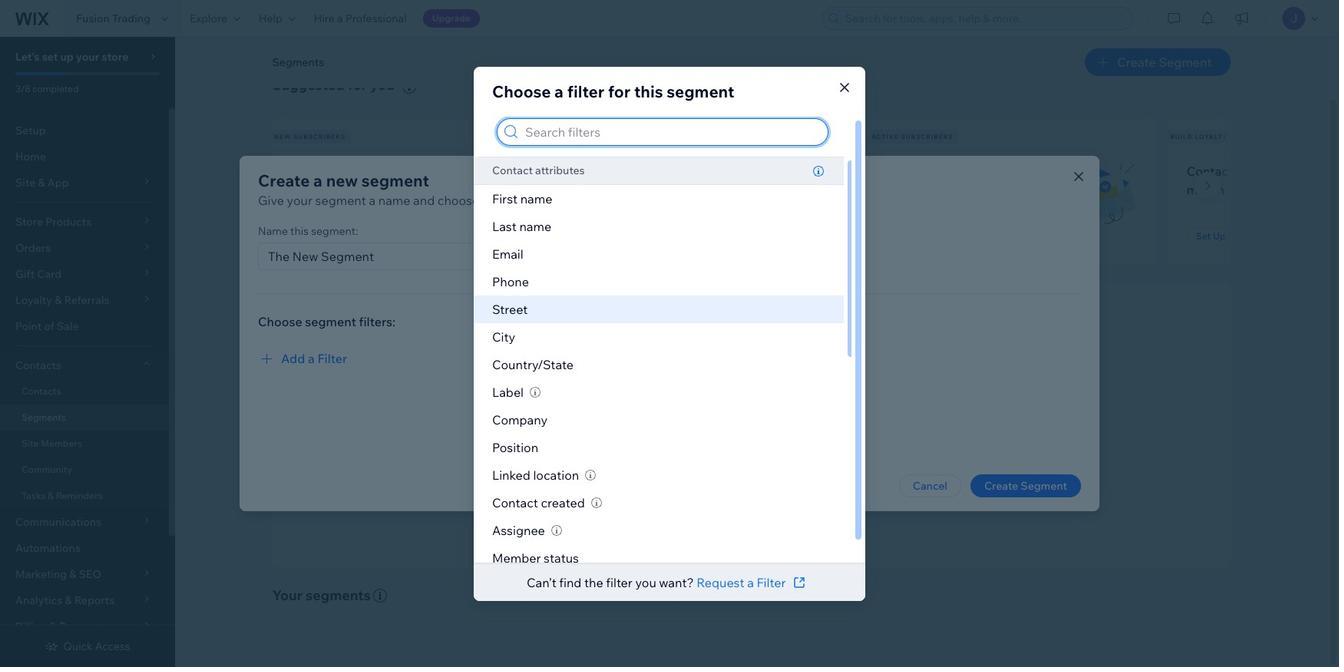 Task type: locate. For each thing, give the bounding box(es) containing it.
hire a professional link
[[305, 0, 416, 37]]

trust
[[898, 455, 922, 469]]

contacts for contacts "dropdown button"
[[15, 359, 61, 373]]

contacts up campaigns
[[727, 435, 770, 448]]

0 vertical spatial filter
[[318, 351, 347, 366]]

who for purchase
[[708, 163, 732, 179]]

to right new
[[358, 182, 370, 197]]

set up segment down contacts with a birthday th on the right top
[[1196, 230, 1268, 242]]

member
[[492, 551, 541, 566]]

segments
[[272, 55, 324, 69], [22, 412, 66, 423]]

your down personalized
[[662, 476, 684, 490]]

add
[[281, 351, 305, 366]]

2 set up segment from the left
[[1196, 230, 1268, 242]]

name
[[521, 191, 553, 207], [378, 193, 411, 208], [520, 219, 552, 234]]

potential up attributes
[[573, 133, 615, 140]]

1 horizontal spatial set up segment button
[[1187, 227, 1278, 246]]

home
[[15, 150, 46, 164]]

list box
[[474, 156, 858, 583]]

1 vertical spatial segments
[[22, 412, 66, 423]]

your right up
[[76, 50, 99, 64]]

1 up from the left
[[317, 230, 330, 242]]

contact for contact attributes
[[492, 163, 533, 177]]

name down recently
[[378, 193, 411, 208]]

1 vertical spatial the
[[692, 412, 714, 429]]

0 horizontal spatial filter
[[318, 351, 347, 366]]

contacts link
[[0, 379, 169, 405]]

filter right find
[[606, 575, 633, 590]]

name down contact attributes
[[521, 191, 553, 207]]

2 vertical spatial to
[[620, 476, 630, 490]]

segments button
[[265, 51, 332, 74]]

0 horizontal spatial the
[[482, 193, 501, 208]]

to right get
[[620, 476, 630, 490]]

cancel button
[[899, 475, 962, 498]]

who left recently
[[373, 163, 397, 179]]

this right name
[[290, 224, 309, 238]]

segment up add a filter
[[305, 314, 356, 330]]

contact up assignee
[[492, 495, 538, 511]]

contacts inside reach the right target audience create specific groups of contacts that update automatically send personalized email campaigns to drive sales and build trust get to know your high-value customers, potential leads and more
[[727, 435, 770, 448]]

contacts inside new contacts who recently subscribed to your mailing list
[[320, 163, 370, 179]]

of up email at the right bottom
[[714, 435, 724, 448]]

high-
[[687, 476, 712, 490]]

create inside reach the right target audience create specific groups of contacts that update automatically send personalized email campaigns to drive sales and build trust get to know your high-value customers, potential leads and more
[[599, 435, 633, 448]]

of left sale
[[44, 320, 54, 333]]

community
[[22, 464, 72, 475]]

status
[[544, 551, 579, 566]]

automations link
[[0, 535, 169, 561]]

choose segment filters:
[[258, 314, 396, 330]]

name down filters
[[520, 219, 552, 234]]

1 vertical spatial contacts
[[15, 359, 61, 373]]

1 horizontal spatial of
[[714, 435, 724, 448]]

2 vertical spatial contacts
[[22, 386, 61, 397]]

1 horizontal spatial and
[[849, 455, 868, 469]]

0 horizontal spatial set up segment button
[[291, 227, 381, 246]]

give
[[258, 193, 284, 208]]

1 vertical spatial new
[[291, 163, 317, 179]]

3/8
[[15, 83, 30, 94]]

country/state
[[492, 357, 574, 372]]

0 horizontal spatial subscribers
[[293, 133, 346, 140]]

drive
[[794, 455, 819, 469]]

and down recently
[[413, 193, 435, 208]]

who up purchase
[[708, 163, 732, 179]]

new down 'suggested'
[[274, 133, 291, 140]]

1 horizontal spatial filter
[[757, 575, 786, 590]]

1 horizontal spatial up
[[1213, 230, 1226, 242]]

site
[[22, 438, 39, 449]]

campaigns
[[724, 455, 779, 469]]

of
[[44, 320, 54, 333], [714, 435, 724, 448]]

1 vertical spatial contact
[[492, 495, 538, 511]]

send
[[599, 455, 625, 469]]

segments up 'suggested'
[[272, 55, 324, 69]]

1 who from the left
[[373, 163, 397, 179]]

want?
[[659, 575, 694, 590]]

0 vertical spatial to
[[358, 182, 370, 197]]

completed
[[32, 83, 79, 94]]

0 horizontal spatial up
[[317, 230, 330, 242]]

who inside potential customers who haven't made a purchase yet
[[708, 163, 732, 179]]

subscribers right active
[[901, 133, 954, 140]]

1 horizontal spatial who
[[708, 163, 732, 179]]

2 set up segment button from the left
[[1187, 227, 1278, 246]]

up down subscribed at the left of the page
[[317, 230, 330, 242]]

1 vertical spatial create segment button
[[971, 475, 1081, 498]]

0 vertical spatial of
[[44, 320, 54, 333]]

site members
[[22, 438, 82, 449]]

add a filter
[[281, 351, 347, 366]]

set up segment button
[[291, 227, 381, 246], [1187, 227, 1278, 246]]

0 horizontal spatial and
[[413, 193, 435, 208]]

1 subscribers from the left
[[293, 133, 346, 140]]

1 vertical spatial of
[[714, 435, 724, 448]]

0 vertical spatial potential
[[573, 133, 615, 140]]

0 vertical spatial create segment
[[1118, 55, 1212, 70]]

0 horizontal spatial to
[[358, 182, 370, 197]]

potential inside potential customers who haven't made a purchase yet
[[589, 163, 641, 179]]

0 vertical spatial new
[[274, 133, 291, 140]]

get
[[599, 476, 617, 490]]

0 horizontal spatial contacts
[[320, 163, 370, 179]]

the right find
[[585, 575, 603, 590]]

contact attributes
[[492, 163, 585, 177]]

create segment
[[1118, 55, 1212, 70], [985, 479, 1068, 493]]

and down build
[[875, 476, 894, 490]]

1 horizontal spatial create segment button
[[1085, 48, 1231, 76]]

1 horizontal spatial filter
[[606, 575, 633, 590]]

0 horizontal spatial for
[[348, 76, 367, 94]]

match.
[[668, 193, 707, 208]]

new inside new contacts who recently subscribed to your mailing list
[[291, 163, 317, 179]]

member status
[[492, 551, 579, 566]]

a inside potential customers who haven't made a purchase yet
[[670, 182, 677, 197]]

0 horizontal spatial segments
[[22, 412, 66, 423]]

1 horizontal spatial choose
[[492, 81, 551, 101]]

point of sale link
[[0, 313, 169, 339]]

set up segment button down contacts with a birthday th on the right top
[[1187, 227, 1278, 246]]

filter up potential customers
[[567, 81, 605, 101]]

1 vertical spatial customers
[[644, 163, 705, 179]]

list containing new contacts who recently subscribed to your mailing list
[[269, 119, 1340, 264]]

2 vertical spatial and
[[875, 476, 894, 490]]

2 horizontal spatial to
[[781, 455, 791, 469]]

that
[[772, 435, 793, 448]]

contact inside option
[[492, 163, 533, 177]]

2 set from the left
[[1196, 230, 1211, 242]]

contacts up subscribed at the left of the page
[[320, 163, 370, 179]]

segment up search filters field
[[667, 81, 735, 101]]

1 vertical spatial filter
[[757, 575, 786, 590]]

build loyalty
[[1171, 133, 1228, 140]]

1 horizontal spatial to
[[620, 476, 630, 490]]

linked location
[[492, 468, 579, 483]]

last name
[[492, 219, 552, 234]]

name
[[258, 224, 288, 238]]

this
[[634, 81, 663, 101], [290, 224, 309, 238]]

to
[[358, 182, 370, 197], [781, 455, 791, 469], [620, 476, 630, 490]]

who inside new contacts who recently subscribed to your mailing list
[[373, 163, 397, 179]]

new up subscribed at the left of the page
[[291, 163, 317, 179]]

1 vertical spatial choose
[[258, 314, 302, 330]]

2 up from the left
[[1213, 230, 1226, 242]]

0 horizontal spatial of
[[44, 320, 54, 333]]

1 vertical spatial and
[[849, 455, 868, 469]]

contacts down point of sale
[[15, 359, 61, 373]]

set up segment for 2nd set up segment button from right
[[300, 230, 372, 242]]

help
[[259, 12, 283, 25]]

subscribers up new
[[293, 133, 346, 140]]

1 set from the left
[[300, 230, 315, 242]]

who for your
[[373, 163, 397, 179]]

your left mailing
[[373, 182, 399, 197]]

you down professional
[[370, 76, 395, 94]]

this up search filters field
[[634, 81, 663, 101]]

up
[[317, 230, 330, 242], [1213, 230, 1226, 242]]

filter down choose segment filters:
[[318, 351, 347, 366]]

request a filter
[[697, 575, 786, 590]]

filter inside button
[[318, 351, 347, 366]]

0 vertical spatial create segment button
[[1085, 48, 1231, 76]]

1 contact from the top
[[492, 163, 533, 177]]

contact up first
[[492, 163, 533, 177]]

subscribers for active subscribers
[[901, 133, 954, 140]]

0 horizontal spatial who
[[373, 163, 397, 179]]

name this segment:
[[258, 224, 358, 238]]

the up groups
[[692, 412, 714, 429]]

segments inside segments button
[[272, 55, 324, 69]]

and inside create a new segment give your segment a name and choose the filters these contacts should match.
[[413, 193, 435, 208]]

customers inside potential customers who haven't made a purchase yet
[[644, 163, 705, 179]]

0 vertical spatial customers
[[617, 133, 663, 140]]

set up segment up name this segment: field on the left top of page
[[300, 230, 372, 242]]

find
[[559, 575, 582, 590]]

label
[[492, 385, 524, 400]]

and up leads
[[849, 455, 868, 469]]

location
[[533, 468, 579, 483]]

1 vertical spatial this
[[290, 224, 309, 238]]

contacts with a birthday th
[[1187, 163, 1340, 197]]

0 vertical spatial contact
[[492, 163, 533, 177]]

customers up contact attributes option on the top of page
[[617, 133, 663, 140]]

groups
[[676, 435, 712, 448]]

segments for segments button
[[272, 55, 324, 69]]

new
[[274, 133, 291, 140], [291, 163, 317, 179]]

0 horizontal spatial filter
[[567, 81, 605, 101]]

point
[[15, 320, 42, 333]]

2 contact from the top
[[492, 495, 538, 511]]

1 set up segment from the left
[[300, 230, 372, 242]]

2 horizontal spatial and
[[875, 476, 894, 490]]

contacts down loyalty
[[1187, 163, 1240, 179]]

street
[[492, 302, 528, 317]]

potential up haven't
[[589, 163, 641, 179]]

create segment button
[[1085, 48, 1231, 76], [971, 475, 1081, 498]]

list
[[269, 119, 1340, 264]]

customers for potential customers who haven't made a purchase yet
[[644, 163, 705, 179]]

birthday
[[1280, 163, 1329, 179]]

filter right request
[[757, 575, 786, 590]]

0 vertical spatial you
[[370, 76, 395, 94]]

2 who from the left
[[708, 163, 732, 179]]

1 vertical spatial create segment
[[985, 479, 1068, 493]]

2 horizontal spatial the
[[692, 412, 714, 429]]

you left want?
[[636, 575, 657, 590]]

loyalty
[[1195, 133, 1228, 140]]

0 horizontal spatial set
[[300, 230, 315, 242]]

who
[[373, 163, 397, 179], [708, 163, 732, 179]]

contacts right these
[[574, 193, 624, 208]]

up for 2nd set up segment button from right
[[317, 230, 330, 242]]

0 vertical spatial choose
[[492, 81, 551, 101]]

choose for choose segment filters:
[[258, 314, 302, 330]]

2 vertical spatial contacts
[[727, 435, 770, 448]]

1 horizontal spatial set up segment
[[1196, 230, 1268, 242]]

create
[[1118, 55, 1156, 70], [258, 171, 310, 190], [599, 435, 633, 448], [985, 479, 1019, 493]]

contacts
[[1187, 163, 1240, 179], [15, 359, 61, 373], [22, 386, 61, 397]]

a inside contacts with a birthday th
[[1270, 163, 1277, 179]]

1 horizontal spatial contacts
[[574, 193, 624, 208]]

build
[[1171, 133, 1193, 140]]

contact
[[492, 163, 533, 177], [492, 495, 538, 511]]

0 vertical spatial the
[[482, 193, 501, 208]]

0 vertical spatial this
[[634, 81, 663, 101]]

your inside new contacts who recently subscribed to your mailing list
[[373, 182, 399, 197]]

0 horizontal spatial choose
[[258, 314, 302, 330]]

community link
[[0, 457, 169, 483]]

filter for request a filter
[[757, 575, 786, 590]]

segments up site members
[[22, 412, 66, 423]]

1 horizontal spatial you
[[636, 575, 657, 590]]

choose for choose a filter for this segment
[[492, 81, 551, 101]]

contacts down contacts "dropdown button"
[[22, 386, 61, 397]]

up down contacts with a birthday th on the right top
[[1213, 230, 1226, 242]]

set up segment for second set up segment button from left
[[1196, 230, 1268, 242]]

should
[[626, 193, 665, 208]]

0 vertical spatial contacts
[[1187, 163, 1240, 179]]

potential
[[799, 476, 844, 490]]

segments for segments link
[[22, 412, 66, 423]]

0 vertical spatial and
[[413, 193, 435, 208]]

contact for contact created
[[492, 495, 538, 511]]

build
[[870, 455, 896, 469]]

0 vertical spatial contacts
[[320, 163, 370, 179]]

assignee
[[492, 523, 545, 538]]

the left filters
[[482, 193, 501, 208]]

automatically
[[833, 435, 901, 448]]

0 horizontal spatial create segment button
[[971, 475, 1081, 498]]

2 vertical spatial the
[[585, 575, 603, 590]]

0 vertical spatial segments
[[272, 55, 324, 69]]

to left drive on the bottom of the page
[[781, 455, 791, 469]]

1 horizontal spatial set
[[1196, 230, 1211, 242]]

segments inside segments link
[[22, 412, 66, 423]]

add a filter button
[[258, 349, 347, 368]]

2 horizontal spatial contacts
[[727, 435, 770, 448]]

0 horizontal spatial set up segment
[[300, 230, 372, 242]]

for right 'suggested'
[[348, 76, 367, 94]]

your inside sidebar element
[[76, 50, 99, 64]]

contacts inside "dropdown button"
[[15, 359, 61, 373]]

1 horizontal spatial segments
[[272, 55, 324, 69]]

1 vertical spatial potential
[[589, 163, 641, 179]]

customers up made
[[644, 163, 705, 179]]

customers
[[617, 133, 663, 140], [644, 163, 705, 179]]

automations
[[15, 541, 81, 555]]

set
[[42, 50, 58, 64]]

email
[[492, 246, 524, 262]]

your right give
[[287, 193, 313, 208]]

name for first name
[[521, 191, 553, 207]]

2 subscribers from the left
[[901, 133, 954, 140]]

for up potential customers
[[608, 81, 631, 101]]

set up segment button down subscribed at the left of the page
[[291, 227, 381, 246]]

1 horizontal spatial subscribers
[[901, 133, 954, 140]]

1 horizontal spatial for
[[608, 81, 631, 101]]

1 vertical spatial contacts
[[574, 193, 624, 208]]

subscribers for new subscribers
[[293, 133, 346, 140]]

list
[[447, 182, 464, 197]]



Task type: vqa. For each thing, say whether or not it's contained in the screenshot.
Referrals's the &
no



Task type: describe. For each thing, give the bounding box(es) containing it.
setup link
[[0, 118, 169, 144]]

segment down new
[[315, 193, 366, 208]]

can't
[[527, 575, 557, 590]]

your inside reach the right target audience create specific groups of contacts that update automatically send personalized email campaigns to drive sales and build trust get to know your high-value customers, potential leads and more
[[662, 476, 684, 490]]

segment right new
[[362, 171, 429, 190]]

your
[[272, 587, 303, 604]]

recently
[[400, 163, 447, 179]]

tasks & reminders
[[22, 490, 103, 502]]

email
[[694, 455, 721, 469]]

update
[[795, 435, 831, 448]]

quick access
[[63, 640, 130, 654]]

city
[[492, 329, 515, 345]]

hire
[[314, 12, 335, 25]]

hire a professional
[[314, 12, 407, 25]]

1 vertical spatial you
[[636, 575, 657, 590]]

members
[[41, 438, 82, 449]]

with
[[1242, 163, 1267, 179]]

new contacts who recently subscribed to your mailing list
[[291, 163, 464, 197]]

access
[[95, 640, 130, 654]]

Name this segment: field
[[263, 243, 491, 270]]

potential customers
[[573, 133, 663, 140]]

trading
[[112, 12, 151, 25]]

first name
[[492, 191, 553, 207]]

your segments
[[272, 587, 371, 604]]

audience
[[794, 412, 854, 429]]

customers for potential customers
[[617, 133, 663, 140]]

potential for potential customers who haven't made a purchase yet
[[589, 163, 641, 179]]

sales
[[821, 455, 847, 469]]

suggested
[[272, 76, 345, 94]]

value
[[712, 476, 739, 490]]

0 vertical spatial filter
[[567, 81, 605, 101]]

the inside reach the right target audience create specific groups of contacts that update automatically send personalized email campaigns to drive sales and build trust get to know your high-value customers, potential leads and more
[[692, 412, 714, 429]]

set for second set up segment button from left
[[1196, 230, 1211, 242]]

choose
[[438, 193, 479, 208]]

let's set up your store
[[15, 50, 129, 64]]

segments link
[[0, 405, 169, 431]]

help button
[[250, 0, 305, 37]]

create segment button for cancel
[[971, 475, 1081, 498]]

list box containing first name
[[474, 156, 858, 583]]

setup
[[15, 124, 46, 137]]

contacts button
[[0, 353, 169, 379]]

55
[[484, 224, 496, 238]]

th
[[1331, 163, 1340, 179]]

contacts inside contacts with a birthday th
[[1187, 163, 1240, 179]]

contact attributes option
[[474, 156, 844, 185]]

fusion trading
[[76, 12, 151, 25]]

Search filters field
[[521, 119, 823, 145]]

filters
[[504, 193, 536, 208]]

1 vertical spatial to
[[781, 455, 791, 469]]

professional
[[345, 12, 407, 25]]

filter for add a filter
[[318, 351, 347, 366]]

request a filter link
[[697, 573, 809, 592]]

mailing
[[402, 182, 444, 197]]

reach
[[649, 412, 689, 429]]

leads
[[846, 476, 873, 490]]

set for 2nd set up segment button from right
[[300, 230, 315, 242]]

fusion
[[76, 12, 110, 25]]

last
[[492, 219, 517, 234]]

name inside create a new segment give your segment a name and choose the filters these contacts should match.
[[378, 193, 411, 208]]

potential for potential customers
[[573, 133, 615, 140]]

new
[[326, 171, 358, 190]]

new subscribers
[[274, 133, 346, 140]]

new for new subscribers
[[274, 133, 291, 140]]

sale
[[57, 320, 79, 333]]

contacts inside create a new segment give your segment a name and choose the filters these contacts should match.
[[574, 193, 624, 208]]

specific
[[635, 435, 674, 448]]

active subscribers
[[872, 133, 954, 140]]

1 horizontal spatial the
[[585, 575, 603, 590]]

sidebar element
[[0, 37, 175, 667]]

a inside button
[[308, 351, 315, 366]]

active
[[872, 133, 899, 140]]

choose a filter for this segment
[[492, 81, 735, 101]]

made
[[634, 182, 667, 197]]

Search for tools, apps, help & more... field
[[841, 8, 1128, 29]]

personalized
[[628, 455, 692, 469]]

filters:
[[359, 314, 396, 330]]

company
[[492, 412, 548, 428]]

0 horizontal spatial you
[[370, 76, 395, 94]]

of inside reach the right target audience create specific groups of contacts that update automatically send personalized email campaigns to drive sales and build trust get to know your high-value customers, potential leads and more
[[714, 435, 724, 448]]

create inside create a new segment give your segment a name and choose the filters these contacts should match.
[[258, 171, 310, 190]]

these
[[539, 193, 571, 208]]

your inside create a new segment give your segment a name and choose the filters these contacts should match.
[[287, 193, 313, 208]]

target
[[751, 412, 791, 429]]

tasks
[[22, 490, 46, 502]]

store
[[102, 50, 129, 64]]

segments
[[306, 587, 371, 604]]

potential customers who haven't made a purchase yet
[[589, 163, 754, 197]]

1 set up segment button from the left
[[291, 227, 381, 246]]

contacts for contacts link
[[22, 386, 61, 397]]

1 horizontal spatial this
[[634, 81, 663, 101]]

yet
[[736, 182, 754, 197]]

home link
[[0, 144, 169, 170]]

phone
[[492, 274, 529, 289]]

quick access button
[[45, 640, 130, 654]]

3/8 completed
[[15, 83, 79, 94]]

1 horizontal spatial create segment
[[1118, 55, 1212, 70]]

linked
[[492, 468, 531, 483]]

to inside new contacts who recently subscribed to your mailing list
[[358, 182, 370, 197]]

new for new contacts who recently subscribed to your mailing list
[[291, 163, 317, 179]]

name for last name
[[520, 219, 552, 234]]

0 horizontal spatial create segment
[[985, 479, 1068, 493]]

up
[[60, 50, 74, 64]]

let's
[[15, 50, 40, 64]]

of inside "link"
[[44, 320, 54, 333]]

up for second set up segment button from left
[[1213, 230, 1226, 242]]

position
[[492, 440, 539, 455]]

1 vertical spatial filter
[[606, 575, 633, 590]]

reach the right target audience create specific groups of contacts that update automatically send personalized email campaigns to drive sales and build trust get to know your high-value customers, potential leads and more
[[599, 412, 923, 490]]

explore
[[190, 12, 227, 25]]

first
[[492, 191, 518, 207]]

the inside create a new segment give your segment a name and choose the filters these contacts should match.
[[482, 193, 501, 208]]

point of sale
[[15, 320, 79, 333]]

create segment button for segments
[[1085, 48, 1231, 76]]

0 horizontal spatial this
[[290, 224, 309, 238]]

more
[[896, 476, 923, 490]]

upgrade button
[[423, 9, 480, 28]]

quick
[[63, 640, 93, 654]]



